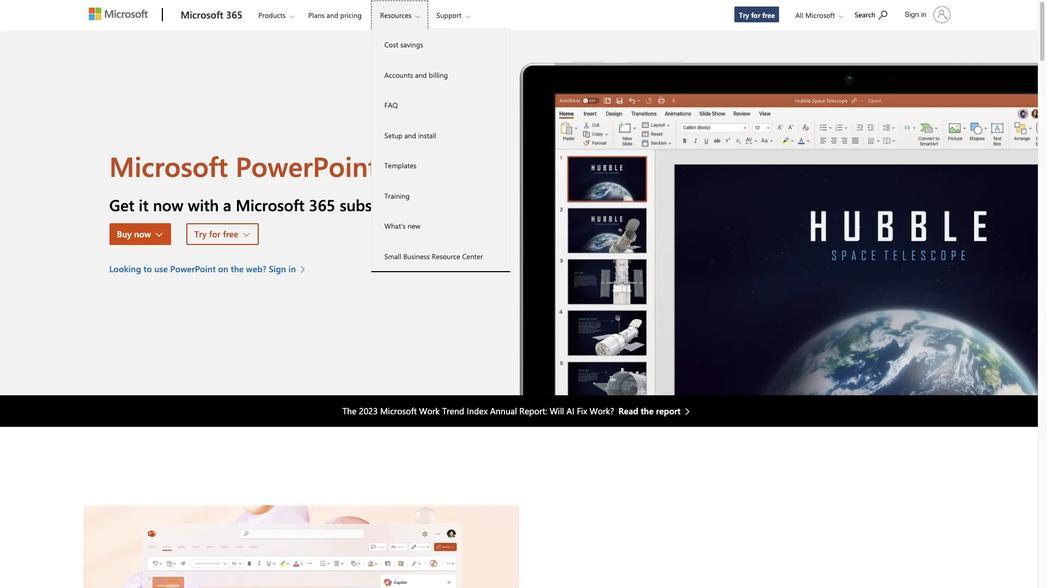Task type: vqa. For each thing, say whether or not it's contained in the screenshot.
the right MS OneDrive icon
no



Task type: describe. For each thing, give the bounding box(es) containing it.
plans and pricing
[[308, 10, 362, 20]]

microsoft 365 link
[[175, 1, 248, 30]]

search
[[855, 10, 876, 19]]

small business resource center
[[385, 252, 483, 261]]

plans
[[308, 10, 325, 20]]

read the report link
[[619, 405, 696, 418]]

1 horizontal spatial 365
[[309, 195, 335, 215]]

try for try for free dropdown button
[[194, 229, 207, 240]]

what's
[[385, 221, 406, 231]]

new
[[408, 221, 421, 231]]

powerpoint inside "link"
[[170, 263, 216, 275]]

accounts and billing
[[385, 70, 448, 79]]

setup and install
[[385, 131, 436, 140]]

report
[[656, 405, 681, 417]]

looking to use powerpoint on the web? sign in link
[[109, 263, 311, 276]]

2023
[[359, 405, 378, 417]]

trend
[[442, 405, 464, 417]]

accounts and billing link
[[371, 60, 510, 90]]

resources button
[[371, 1, 429, 30]]

microsoft inside all microsoft "dropdown button"
[[806, 10, 835, 20]]

business
[[403, 252, 430, 261]]

setup and install link
[[371, 120, 510, 150]]

use
[[154, 263, 168, 275]]

annual
[[490, 405, 517, 417]]

all microsoft button
[[787, 1, 849, 30]]

try for free button
[[187, 224, 259, 245]]

and for accounts
[[415, 70, 427, 79]]

to
[[144, 263, 152, 275]]

microsoft powerpoint
[[109, 148, 378, 184]]

support button
[[427, 1, 479, 30]]

for for try for free link
[[751, 10, 761, 20]]

search button
[[850, 2, 892, 26]]

and for plans
[[327, 10, 338, 20]]

0 vertical spatial in
[[921, 10, 927, 19]]

a
[[223, 195, 231, 215]]

web?
[[246, 263, 266, 275]]

what's new link
[[371, 211, 510, 241]]

subscription.
[[340, 195, 431, 215]]

free for try for free link
[[763, 10, 775, 20]]

get
[[109, 195, 134, 215]]

try for free link
[[734, 6, 780, 23]]

read
[[619, 405, 639, 417]]

1 horizontal spatial sign
[[905, 10, 919, 19]]

microsoft 365
[[181, 8, 242, 21]]

try for free for try for free dropdown button
[[194, 229, 238, 240]]

setup
[[385, 131, 403, 140]]

looking to use powerpoint on the web? sign in
[[109, 263, 296, 275]]

resource
[[432, 252, 460, 261]]

try for try for free link
[[739, 10, 749, 20]]

cost
[[385, 40, 398, 49]]

faq
[[385, 100, 398, 110]]

it
[[139, 195, 149, 215]]

what's new
[[385, 221, 421, 231]]

center
[[462, 252, 483, 261]]

1 vertical spatial the
[[641, 405, 654, 417]]

work
[[419, 405, 440, 417]]

resources
[[380, 10, 412, 20]]

get it now with a microsoft 365 subscription.
[[109, 195, 431, 215]]

work?
[[590, 405, 614, 417]]

ai
[[567, 405, 575, 417]]



Task type: locate. For each thing, give the bounding box(es) containing it.
1 vertical spatial sign
[[269, 263, 286, 275]]

1 vertical spatial free
[[223, 229, 238, 240]]

try for free down the a
[[194, 229, 238, 240]]

1 horizontal spatial in
[[921, 10, 927, 19]]

0 horizontal spatial now
[[134, 229, 151, 240]]

the
[[231, 263, 244, 275], [641, 405, 654, 417]]

for down the with
[[209, 229, 221, 240]]

cost savings link
[[371, 29, 510, 60]]

now
[[153, 195, 184, 215], [134, 229, 151, 240]]

365 inside 'link'
[[226, 8, 242, 21]]

the right read on the right
[[641, 405, 654, 417]]

in
[[921, 10, 927, 19], [289, 263, 296, 275]]

try for free for try for free link
[[739, 10, 775, 20]]

products button
[[249, 1, 303, 30]]

and left 'billing'
[[415, 70, 427, 79]]

1 vertical spatial powerpoint
[[170, 263, 216, 275]]

training
[[385, 191, 410, 200]]

sign inside "link"
[[269, 263, 286, 275]]

for inside dropdown button
[[209, 229, 221, 240]]

savings
[[400, 40, 423, 49]]

Search search field
[[850, 2, 899, 26]]

index
[[467, 405, 488, 417]]

in right web?
[[289, 263, 296, 275]]

plans and pricing link
[[303, 1, 367, 27]]

the 2023 microsoft work trend index annual report: will ai fix work? read the report
[[343, 405, 681, 417]]

0 vertical spatial now
[[153, 195, 184, 215]]

for
[[751, 10, 761, 20], [209, 229, 221, 240]]

fix
[[577, 405, 587, 417]]

0 vertical spatial try
[[739, 10, 749, 20]]

free for try for free dropdown button
[[223, 229, 238, 240]]

products
[[258, 10, 286, 20]]

try
[[739, 10, 749, 20], [194, 229, 207, 240]]

0 horizontal spatial for
[[209, 229, 221, 240]]

on
[[218, 263, 228, 275]]

sign in
[[905, 10, 927, 19]]

with
[[188, 195, 219, 215]]

and
[[327, 10, 338, 20], [415, 70, 427, 79], [404, 131, 416, 140]]

sign right search search field
[[905, 10, 919, 19]]

0 horizontal spatial try
[[194, 229, 207, 240]]

small
[[385, 252, 401, 261]]

the inside "link"
[[231, 263, 244, 275]]

small business resource center link
[[371, 241, 510, 271]]

1 vertical spatial in
[[289, 263, 296, 275]]

1 vertical spatial 365
[[309, 195, 335, 215]]

all
[[796, 10, 804, 20]]

microsoft image
[[89, 8, 147, 20]]

and right plans
[[327, 10, 338, 20]]

microsoft
[[181, 8, 223, 21], [806, 10, 835, 20], [109, 148, 228, 184], [236, 195, 305, 215], [380, 405, 417, 417]]

support
[[437, 10, 462, 20]]

accounts
[[385, 70, 413, 79]]

now right buy
[[134, 229, 151, 240]]

try inside dropdown button
[[194, 229, 207, 240]]

buy
[[117, 229, 132, 240]]

1 horizontal spatial free
[[763, 10, 775, 20]]

2 vertical spatial and
[[404, 131, 416, 140]]

buy now button
[[109, 224, 171, 245]]

looking
[[109, 263, 141, 275]]

the right on
[[231, 263, 244, 275]]

free left all
[[763, 10, 775, 20]]

free inside dropdown button
[[223, 229, 238, 240]]

0 vertical spatial for
[[751, 10, 761, 20]]

now right it
[[153, 195, 184, 215]]

0 vertical spatial 365
[[226, 8, 242, 21]]

1 horizontal spatial for
[[751, 10, 761, 20]]

0 horizontal spatial powerpoint
[[170, 263, 216, 275]]

1 horizontal spatial now
[[153, 195, 184, 215]]

try for free
[[739, 10, 775, 20], [194, 229, 238, 240]]

0 vertical spatial free
[[763, 10, 775, 20]]

device screen showing a presentation open in powerpoint image
[[519, 31, 1038, 396]]

0 vertical spatial powerpoint
[[236, 148, 378, 184]]

1 vertical spatial try
[[194, 229, 207, 240]]

0 vertical spatial sign
[[905, 10, 919, 19]]

faq link
[[371, 90, 510, 120]]

cost savings
[[385, 40, 423, 49]]

now inside "dropdown button"
[[134, 229, 151, 240]]

sign in link
[[899, 2, 955, 28]]

powerpoint up get it now with a microsoft 365 subscription.
[[236, 148, 378, 184]]

all microsoft
[[796, 10, 835, 20]]

the
[[343, 405, 357, 417]]

free down the a
[[223, 229, 238, 240]]

will
[[550, 405, 564, 417]]

and for setup
[[404, 131, 416, 140]]

for for try for free dropdown button
[[209, 229, 221, 240]]

in inside "link"
[[289, 263, 296, 275]]

0 horizontal spatial free
[[223, 229, 238, 240]]

1 vertical spatial now
[[134, 229, 151, 240]]

0 horizontal spatial try for free
[[194, 229, 238, 240]]

1 vertical spatial for
[[209, 229, 221, 240]]

0 horizontal spatial sign
[[269, 263, 286, 275]]

pricing
[[340, 10, 362, 20]]

powerpoint left on
[[170, 263, 216, 275]]

sign
[[905, 10, 919, 19], [269, 263, 286, 275]]

1 vertical spatial try for free
[[194, 229, 238, 240]]

1 horizontal spatial try
[[739, 10, 749, 20]]

for left all
[[751, 10, 761, 20]]

sign right web?
[[269, 263, 286, 275]]

0 horizontal spatial in
[[289, 263, 296, 275]]

billing
[[429, 70, 448, 79]]

1 horizontal spatial the
[[641, 405, 654, 417]]

0 horizontal spatial 365
[[226, 8, 242, 21]]

install
[[418, 131, 436, 140]]

try for free left all
[[739, 10, 775, 20]]

in right search search field
[[921, 10, 927, 19]]

training link
[[371, 181, 510, 211]]

templates link
[[371, 150, 510, 181]]

microsoft inside microsoft 365 'link'
[[181, 8, 223, 21]]

0 vertical spatial the
[[231, 263, 244, 275]]

0 vertical spatial try for free
[[739, 10, 775, 20]]

report:
[[520, 405, 547, 417]]

powerpoint
[[236, 148, 378, 184], [170, 263, 216, 275]]

0 vertical spatial and
[[327, 10, 338, 20]]

0 horizontal spatial the
[[231, 263, 244, 275]]

1 horizontal spatial try for free
[[739, 10, 775, 20]]

and right 'setup' on the top left of the page
[[404, 131, 416, 140]]

templates
[[385, 161, 417, 170]]

1 horizontal spatial powerpoint
[[236, 148, 378, 184]]

try for free inside dropdown button
[[194, 229, 238, 240]]

365
[[226, 8, 242, 21], [309, 195, 335, 215]]

free
[[763, 10, 775, 20], [223, 229, 238, 240]]

buy now
[[117, 229, 151, 240]]

1 vertical spatial and
[[415, 70, 427, 79]]



